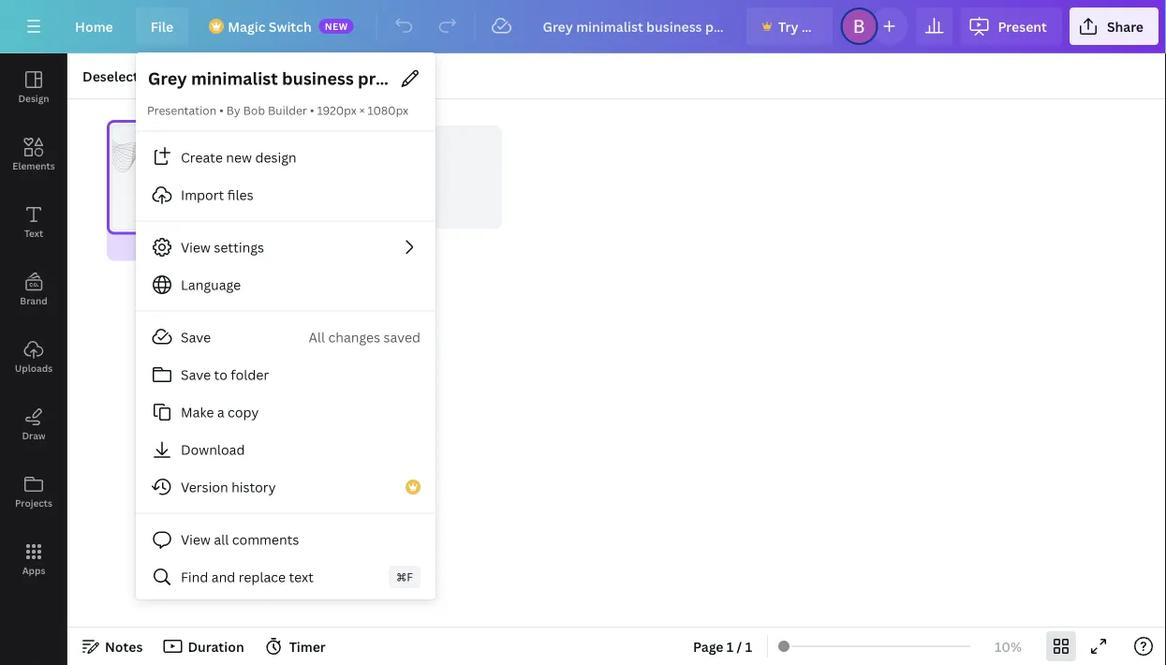 Task type: vqa. For each thing, say whether or not it's contained in the screenshot.
the Our mission is to support educators and students at every level. at the left top
no



Task type: locate. For each thing, give the bounding box(es) containing it.
by
[[226, 103, 241, 118]]

view all comments button
[[136, 521, 436, 558]]

comments
[[232, 531, 299, 548]]

all
[[309, 328, 325, 346]]

1 vertical spatial save
[[181, 366, 211, 384]]

0 vertical spatial design title text field
[[528, 7, 739, 45]]

view
[[181, 238, 211, 256], [181, 531, 211, 548]]

1 view from the top
[[181, 238, 211, 256]]

brand button
[[0, 256, 67, 323]]

canva
[[802, 17, 841, 35]]

by bob builder
[[226, 103, 307, 118]]

pro
[[844, 17, 866, 35]]

0 horizontal spatial 1
[[201, 238, 207, 254]]

present
[[998, 17, 1047, 35]]

magic
[[228, 17, 266, 35]]

download button
[[136, 431, 436, 468]]

0 vertical spatial project
[[161, 169, 250, 200]]

1 right /
[[745, 637, 752, 655]]

page
[[142, 67, 172, 85]]

copy
[[228, 403, 259, 421]]

to
[[214, 366, 227, 384]]

all
[[214, 531, 229, 548]]

make a copy
[[181, 403, 259, 421]]

view inside dropdown button
[[181, 238, 211, 256]]

deselect page
[[82, 67, 172, 85]]

view up language
[[181, 238, 211, 256]]

1 left /
[[727, 637, 734, 655]]

find
[[181, 568, 208, 586]]

2 save from the top
[[181, 366, 211, 384]]

draw button
[[0, 391, 67, 458]]

save up the save to folder
[[181, 328, 211, 346]]

0 vertical spatial view
[[181, 238, 211, 256]]

www.reallygreatsite.com
[[175, 201, 233, 205]]

2 view from the top
[[181, 531, 211, 548]]

presentation
[[147, 103, 217, 118]]

design button
[[0, 53, 67, 121]]

view left all
[[181, 531, 211, 548]]

apps
[[22, 564, 45, 577]]

brand
[[20, 294, 48, 307]]

timer button
[[259, 631, 333, 661]]

save
[[181, 328, 211, 346], [181, 366, 211, 384]]

1 horizontal spatial design title text field
[[528, 7, 739, 45]]

0 vertical spatial save
[[181, 328, 211, 346]]

notes button
[[75, 631, 150, 661]]

and
[[211, 568, 235, 586]]

switch
[[269, 17, 312, 35]]

import files
[[181, 186, 253, 204]]

duration
[[188, 637, 244, 655]]

text
[[289, 568, 314, 586]]

1 vertical spatial project
[[414, 324, 830, 470]]

history
[[231, 478, 276, 496]]

1
[[201, 238, 207, 254], [727, 637, 734, 655], [745, 637, 752, 655]]

version
[[181, 478, 228, 496]]

version history button
[[136, 468, 436, 506]]

folder
[[231, 366, 269, 384]]

save left to
[[181, 366, 211, 384]]

⌘f
[[396, 569, 413, 585]]

Design title text field
[[528, 7, 739, 45], [147, 64, 391, 94]]

text button
[[0, 188, 67, 256]]

view for view all comments
[[181, 531, 211, 548]]

elements
[[12, 159, 55, 172]]

main menu bar
[[0, 0, 1166, 53]]

save inside button
[[181, 366, 211, 384]]

1 left settings
[[201, 238, 207, 254]]

/
[[737, 637, 742, 655]]

10%
[[995, 637, 1022, 655]]

1 horizontal spatial project
[[414, 324, 830, 470]]

download
[[181, 441, 245, 459]]

make a copy button
[[136, 393, 436, 431]]

share
[[1107, 17, 1144, 35]]

1 vertical spatial design title text field
[[147, 64, 391, 94]]

a
[[217, 403, 224, 421]]

view inside "button"
[[181, 531, 211, 548]]

page 1 / 1
[[693, 637, 752, 655]]

try canva pro
[[778, 17, 866, 35]]

save to folder
[[181, 366, 269, 384]]

file
[[151, 17, 173, 35]]

saved
[[384, 328, 421, 346]]

project
[[161, 169, 250, 200], [414, 324, 830, 470]]

projects
[[15, 496, 52, 509]]

1 vertical spatial view
[[181, 531, 211, 548]]

0 horizontal spatial design title text field
[[147, 64, 391, 94]]

1 save from the top
[[181, 328, 211, 346]]

design
[[255, 148, 297, 166]]



Task type: describe. For each thing, give the bounding box(es) containing it.
bob
[[243, 103, 265, 118]]

create
[[181, 148, 223, 166]]

view settings
[[181, 238, 264, 256]]

1080px
[[368, 103, 409, 118]]

notes
[[105, 637, 143, 655]]

changes
[[328, 328, 380, 346]]

all changes saved
[[309, 328, 421, 346]]

language button
[[136, 266, 436, 304]]

version history
[[181, 478, 276, 496]]

save to folder button
[[136, 356, 436, 393]]

view all comments
[[181, 531, 299, 548]]

builder
[[268, 103, 307, 118]]

0 horizontal spatial project
[[161, 169, 250, 200]]

make
[[181, 403, 214, 421]]

home
[[75, 17, 113, 35]]

deselect
[[82, 67, 139, 85]]

save for save to folder
[[181, 366, 211, 384]]

magic switch
[[228, 17, 312, 35]]

files
[[227, 186, 253, 204]]

new
[[226, 148, 252, 166]]

1920px
[[317, 103, 357, 118]]

find and replace text
[[181, 568, 314, 586]]

uploads button
[[0, 323, 67, 391]]

page
[[693, 637, 724, 655]]

uploads
[[15, 362, 53, 374]]

apps button
[[0, 526, 67, 593]]

new
[[325, 20, 348, 32]]

present button
[[961, 7, 1062, 45]]

1920px × 1080px
[[317, 103, 409, 118]]

language
[[181, 276, 241, 294]]

try
[[778, 17, 799, 35]]

design
[[18, 92, 49, 104]]

×
[[359, 103, 365, 118]]

deselect page button
[[75, 61, 180, 91]]

1 horizontal spatial 1
[[727, 637, 734, 655]]

2 horizontal spatial 1
[[745, 637, 752, 655]]

save for save
[[181, 328, 211, 346]]

file button
[[136, 7, 188, 45]]

side panel tab list
[[0, 53, 67, 593]]

timer
[[289, 637, 326, 655]]

10% button
[[978, 631, 1039, 661]]

create new design button
[[136, 139, 436, 176]]

elements button
[[0, 121, 67, 188]]

duration button
[[158, 631, 252, 661]]

business
[[183, 160, 226, 173]]

settings
[[214, 238, 264, 256]]

view for view settings
[[181, 238, 211, 256]]

import
[[181, 186, 224, 204]]

home link
[[60, 7, 128, 45]]

import files button
[[136, 176, 436, 214]]

view settings button
[[136, 229, 436, 266]]

text
[[24, 227, 43, 239]]

replace
[[239, 568, 286, 586]]

design title text field inside main menu bar
[[528, 7, 739, 45]]

try canva pro button
[[747, 7, 866, 45]]

share button
[[1070, 7, 1159, 45]]

create new design
[[181, 148, 297, 166]]

projects button
[[0, 458, 67, 526]]

draw
[[22, 429, 46, 442]]



